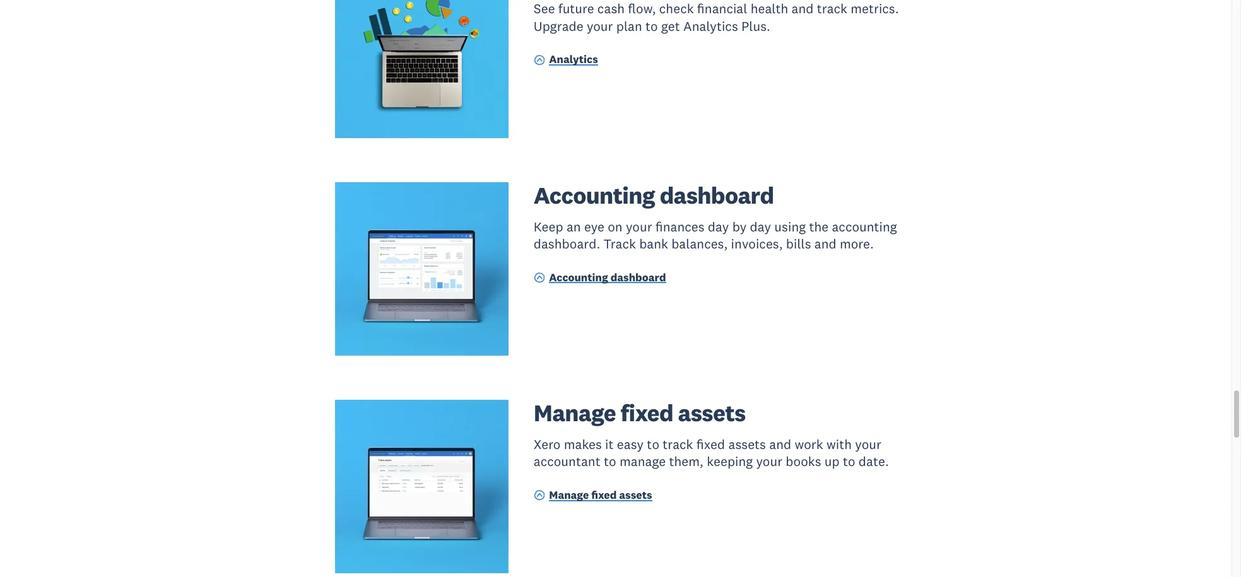 Task type: describe. For each thing, give the bounding box(es) containing it.
assets inside button
[[620, 489, 653, 503]]

0 vertical spatial manage fixed assets
[[534, 398, 746, 428]]

upgrade
[[534, 17, 584, 34]]

date.
[[859, 453, 889, 470]]

balances,
[[672, 235, 728, 253]]

0 vertical spatial manage
[[534, 398, 616, 428]]

on
[[608, 218, 623, 235]]

0 vertical spatial assets
[[678, 398, 746, 428]]

keeping
[[707, 453, 753, 470]]

to right up
[[843, 453, 856, 470]]

future
[[559, 0, 594, 17]]

your inside see future cash flow, check financial health and track metrics. upgrade your plan to get analytics plus.
[[587, 17, 613, 34]]

by
[[733, 218, 747, 235]]

manage fixed assets inside button
[[549, 489, 653, 503]]

keep
[[534, 218, 564, 235]]

financial
[[698, 0, 748, 17]]

to inside see future cash flow, check financial health and track metrics. upgrade your plan to get analytics plus.
[[646, 17, 658, 34]]

cash
[[598, 0, 625, 17]]

accounting dashboard button
[[534, 270, 666, 288]]

flow,
[[628, 0, 656, 17]]

track inside see future cash flow, check financial health and track metrics. upgrade your plan to get analytics plus.
[[817, 0, 848, 17]]

work
[[795, 436, 824, 453]]

and inside the keep an eye on your finances day by day using the accounting dashboard. track bank balances, invoices, bills and more.
[[815, 235, 837, 253]]

manage fixed assets button
[[534, 488, 653, 505]]

it
[[606, 436, 614, 453]]

analytics inside see future cash flow, check financial health and track metrics. upgrade your plan to get analytics plus.
[[684, 17, 739, 34]]

get
[[662, 17, 680, 34]]

bank
[[640, 235, 669, 253]]

analytics button
[[534, 52, 598, 69]]

plus.
[[742, 17, 771, 34]]

your left the books
[[757, 453, 783, 470]]

makes
[[564, 436, 602, 453]]

them,
[[670, 453, 704, 470]]

metrics.
[[851, 0, 899, 17]]

your inside the keep an eye on your finances day by day using the accounting dashboard. track bank balances, invoices, bills and more.
[[626, 218, 653, 235]]

0 vertical spatial accounting dashboard
[[534, 180, 774, 210]]

assets inside xero makes it easy to track fixed assets and work with your accountant  to manage them, keeping your books up to date.
[[729, 436, 766, 453]]

accounting dashboard inside button
[[549, 271, 666, 285]]

fixed inside button
[[592, 489, 617, 503]]



Task type: vqa. For each thing, say whether or not it's contained in the screenshot.
track
yes



Task type: locate. For each thing, give the bounding box(es) containing it.
the
[[810, 218, 829, 235]]

assets up keeping
[[729, 436, 766, 453]]

assets
[[678, 398, 746, 428], [729, 436, 766, 453], [620, 489, 653, 503]]

1 vertical spatial dashboard
[[611, 271, 666, 285]]

accountant
[[534, 453, 601, 470]]

fixed up easy
[[621, 398, 674, 428]]

track up them, at the right bottom of the page
[[663, 436, 694, 453]]

fixed down accountant
[[592, 489, 617, 503]]

eye
[[585, 218, 605, 235]]

analytics down the upgrade
[[549, 53, 598, 67]]

accounting dashboard down track
[[549, 271, 666, 285]]

to down it
[[604, 453, 617, 470]]

1 day from the left
[[708, 218, 729, 235]]

2 day from the left
[[750, 218, 772, 235]]

manage fixed assets down accountant
[[549, 489, 653, 503]]

1 vertical spatial assets
[[729, 436, 766, 453]]

using
[[775, 218, 806, 235]]

accounting down dashboard.
[[549, 271, 608, 285]]

manage
[[534, 398, 616, 428], [549, 489, 589, 503]]

1 horizontal spatial track
[[817, 0, 848, 17]]

accounting dashboard
[[534, 180, 774, 210], [549, 271, 666, 285]]

track
[[817, 0, 848, 17], [663, 436, 694, 453]]

day left by
[[708, 218, 729, 235]]

bills
[[787, 235, 812, 253]]

0 vertical spatial fixed
[[621, 398, 674, 428]]

1 horizontal spatial analytics
[[684, 17, 739, 34]]

manage fixed assets up easy
[[534, 398, 746, 428]]

0 horizontal spatial day
[[708, 218, 729, 235]]

your down cash
[[587, 17, 613, 34]]

0 vertical spatial dashboard
[[660, 180, 774, 210]]

dashboard.
[[534, 235, 601, 253]]

analytics inside 'button'
[[549, 53, 598, 67]]

dashboard inside button
[[611, 271, 666, 285]]

and
[[792, 0, 814, 17], [815, 235, 837, 253], [770, 436, 792, 453]]

finances
[[656, 218, 705, 235]]

your up bank at the right
[[626, 218, 653, 235]]

accounting dashboard up finances
[[534, 180, 774, 210]]

fixed inside xero makes it easy to track fixed assets and work with your accountant  to manage them, keeping your books up to date.
[[697, 436, 726, 453]]

manage up "makes"
[[534, 398, 616, 428]]

dashboard up by
[[660, 180, 774, 210]]

fixed up keeping
[[697, 436, 726, 453]]

and inside xero makes it easy to track fixed assets and work with your accountant  to manage them, keeping your books up to date.
[[770, 436, 792, 453]]

2 vertical spatial assets
[[620, 489, 653, 503]]

assets down manage
[[620, 489, 653, 503]]

1 vertical spatial accounting dashboard
[[549, 271, 666, 285]]

to left "get"
[[646, 17, 658, 34]]

xero
[[534, 436, 561, 453]]

0 vertical spatial and
[[792, 0, 814, 17]]

with
[[827, 436, 852, 453]]

see
[[534, 0, 555, 17]]

analytics
[[684, 17, 739, 34], [549, 53, 598, 67]]

1 vertical spatial analytics
[[549, 53, 598, 67]]

1 vertical spatial manage fixed assets
[[549, 489, 653, 503]]

1 vertical spatial accounting
[[549, 271, 608, 285]]

1 horizontal spatial day
[[750, 218, 772, 235]]

dashboard down bank at the right
[[611, 271, 666, 285]]

manage inside button
[[549, 489, 589, 503]]

manage
[[620, 453, 666, 470]]

and down the the
[[815, 235, 837, 253]]

plan
[[617, 17, 643, 34]]

keep an eye on your finances day by day using the accounting dashboard. track bank balances, invoices, bills and more.
[[534, 218, 898, 253]]

up
[[825, 453, 840, 470]]

accounting
[[832, 218, 898, 235]]

1 vertical spatial track
[[663, 436, 694, 453]]

manage fixed assets
[[534, 398, 746, 428], [549, 489, 653, 503]]

analytics down the financial
[[684, 17, 739, 34]]

accounting
[[534, 180, 655, 210], [549, 271, 608, 285]]

manage down accountant
[[549, 489, 589, 503]]

0 horizontal spatial fixed
[[592, 489, 617, 503]]

health
[[751, 0, 789, 17]]

1 vertical spatial fixed
[[697, 436, 726, 453]]

more.
[[840, 235, 874, 253]]

track inside xero makes it easy to track fixed assets and work with your accountant  to manage them, keeping your books up to date.
[[663, 436, 694, 453]]

1 horizontal spatial fixed
[[621, 398, 674, 428]]

day up the 'invoices,'
[[750, 218, 772, 235]]

dashboard
[[660, 180, 774, 210], [611, 271, 666, 285]]

easy
[[617, 436, 644, 453]]

0 horizontal spatial analytics
[[549, 53, 598, 67]]

assets up xero makes it easy to track fixed assets and work with your accountant  to manage them, keeping your books up to date.
[[678, 398, 746, 428]]

and inside see future cash flow, check financial health and track metrics. upgrade your plan to get analytics plus.
[[792, 0, 814, 17]]

check
[[660, 0, 694, 17]]

2 vertical spatial and
[[770, 436, 792, 453]]

fixed
[[621, 398, 674, 428], [697, 436, 726, 453], [592, 489, 617, 503]]

0 vertical spatial accounting
[[534, 180, 655, 210]]

track left metrics.
[[817, 0, 848, 17]]

accounting up eye
[[534, 180, 655, 210]]

and right health
[[792, 0, 814, 17]]

your up date.
[[856, 436, 882, 453]]

2 vertical spatial fixed
[[592, 489, 617, 503]]

see future cash flow, check financial health and track metrics. upgrade your plan to get analytics plus.
[[534, 0, 899, 34]]

your
[[587, 17, 613, 34], [626, 218, 653, 235], [856, 436, 882, 453], [757, 453, 783, 470]]

day
[[708, 218, 729, 235], [750, 218, 772, 235]]

books
[[786, 453, 822, 470]]

2 horizontal spatial fixed
[[697, 436, 726, 453]]

xero makes it easy to track fixed assets and work with your accountant  to manage them, keeping your books up to date.
[[534, 436, 889, 470]]

to
[[646, 17, 658, 34], [647, 436, 660, 453], [604, 453, 617, 470], [843, 453, 856, 470]]

invoices,
[[731, 235, 783, 253]]

accounting inside button
[[549, 271, 608, 285]]

1 vertical spatial manage
[[549, 489, 589, 503]]

to up manage
[[647, 436, 660, 453]]

1 vertical spatial and
[[815, 235, 837, 253]]

an
[[567, 218, 581, 235]]

track
[[604, 235, 636, 253]]

0 horizontal spatial track
[[663, 436, 694, 453]]

and left "work"
[[770, 436, 792, 453]]

0 vertical spatial analytics
[[684, 17, 739, 34]]

0 vertical spatial track
[[817, 0, 848, 17]]



